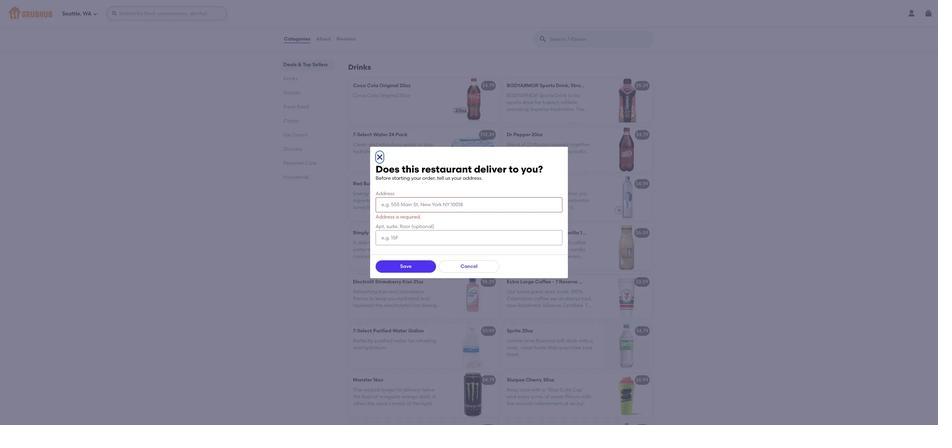 Task type: locate. For each thing, give the bounding box(es) containing it.
0 horizontal spatial drink
[[370, 191, 382, 197]]

21oz
[[414, 279, 424, 285]]

1 horizontal spatial svg image
[[376, 153, 384, 161]]

select up the perfectly
[[358, 329, 372, 334]]

1 vertical spatial $5.99
[[637, 378, 649, 384]]

0 horizontal spatial can
[[507, 198, 516, 204]]

1 horizontal spatial $5.99
[[637, 378, 649, 384]]

for inside perfectly purified water for refueling and hydration.
[[408, 338, 415, 344]]

extra large coffee - house blend 24oz image
[[447, 422, 499, 426]]

for down gallon
[[408, 338, 415, 344]]

care
[[305, 160, 317, 166]]

0 vertical spatial water
[[403, 142, 417, 148]]

and down juice
[[403, 247, 412, 253]]

drinks tab
[[284, 75, 332, 82]]

the inside keep cool with a "stay cold cup" and enjoy a mix of sweet flavors with the smooth refreshment of an icy!
[[507, 401, 515, 407]]

from up "not" on the bottom left of page
[[420, 240, 431, 246]]

and down that's
[[423, 33, 433, 39]]

rich
[[528, 261, 537, 267]]

1 vertical spatial select
[[358, 329, 372, 334]]

top
[[303, 62, 312, 68]]

2 select from the top
[[358, 329, 372, 334]]

of left an
[[564, 401, 569, 407]]

0 horizontal spatial hydrated
[[353, 149, 375, 155]]

with inside the funyuns® onion flavored rings are a deliciously different snack that's fun to eat, with a crisp texture and zesty onion flavor
[[378, 33, 388, 39]]

bodyarmor sports drink, strawberry banana 28oz image
[[601, 78, 653, 123]]

2 coca from the top
[[353, 93, 366, 98]]

crisp
[[393, 33, 405, 39], [554, 212, 566, 218]]

1 horizontal spatial electrolytes
[[535, 205, 562, 211]]

water down pack
[[403, 142, 417, 148]]

1 vertical spatial from
[[422, 247, 433, 253]]

of up the divine
[[566, 240, 571, 246]]

blend
[[507, 142, 520, 148]]

your inside lemon-lime flavored soft drink with a crisp, clean taste that quenches your thirst.
[[583, 345, 593, 351]]

0 vertical spatial drinks
[[348, 63, 371, 72]]

1 vertical spatial for
[[408, 338, 415, 344]]

with up quenches
[[579, 338, 589, 344]]

2 vertical spatial water
[[394, 338, 407, 344]]

to down form
[[509, 163, 519, 175]]

juice
[[389, 230, 402, 236]]

1 vertical spatial flavors
[[353, 296, 369, 302]]

of inside blend of 23 flavors married together to form a pefectly refreshing soda.
[[522, 142, 526, 148]]

starting
[[392, 176, 410, 182]]

water down 7-select purified water gallon in the left of the page
[[394, 338, 407, 344]]

1 horizontal spatial crisp
[[554, 212, 566, 218]]

crisp inside the funyuns® onion flavored rings are a deliciously different snack that's fun to eat, with a crisp texture and zesty onion flavor
[[393, 33, 405, 39]]

2 coca cola original 20oz from the top
[[353, 93, 410, 98]]

1 horizontal spatial flavors
[[534, 142, 549, 148]]

to left stay
[[418, 142, 423, 148]]

7-
[[353, 132, 358, 138], [353, 329, 358, 334]]

1 horizontal spatial the
[[507, 401, 515, 407]]

0 vertical spatial 7-
[[353, 132, 358, 138]]

0 vertical spatial $5.99
[[483, 329, 495, 334]]

cool
[[520, 387, 530, 393]]

and up all
[[368, 142, 378, 148]]

svg image up does
[[376, 153, 384, 161]]

you?
[[521, 163, 543, 175]]

simply orange juice 52oz image
[[447, 226, 499, 271]]

to down blend
[[507, 149, 512, 155]]

e,g. 555 Main St, New York NY 10018 search field
[[376, 198, 563, 213]]

1 vertical spatial can
[[507, 198, 516, 204]]

fun
[[353, 33, 361, 39]]

you
[[522, 191, 530, 197], [579, 191, 587, 197], [388, 296, 397, 302]]

funyuns®
[[353, 19, 379, 25]]

a down different
[[389, 33, 392, 39]]

0 horizontal spatial svg image
[[112, 11, 117, 16]]

reviews
[[337, 36, 356, 42]]

to left keep
[[370, 296, 375, 302]]

with up distinctive
[[507, 205, 517, 211]]

7-select pure 1l image
[[601, 422, 653, 426]]

flavors inside keep cool with a "stay cold cup" and enjoy a mix of sweet flavors with the smooth refreshment of an icy!
[[566, 394, 581, 400]]

20oz
[[400, 83, 411, 89], [399, 93, 410, 98], [532, 132, 543, 138], [522, 329, 533, 334]]

with up "icy!"
[[582, 394, 592, 400]]

1 vertical spatial drinks
[[284, 76, 298, 82]]

to inside the funyuns® onion flavored rings are a deliciously different snack that's fun to eat, with a crisp texture and zesty onion flavor
[[362, 33, 367, 39]]

crisp inside purity you can taste; hydration you can feel. vapor distilled smartwater with added electrolytes for a distinctive pure and crisp taste.
[[554, 212, 566, 218]]

hydrated down strawberry on the bottom left of page
[[398, 296, 419, 302]]

and inside the energy drink containing highly quality ingredients of caffeine, taurine, some b-group vitamins, and sugars.
[[410, 205, 419, 211]]

1 address from the top
[[376, 191, 395, 197]]

water
[[403, 142, 417, 148], [353, 247, 367, 253], [394, 338, 407, 344]]

0 horizontal spatial strawberry
[[375, 279, 402, 285]]

smartwater 1l image
[[601, 177, 653, 221]]

hydrated inside refreshing kiwi and strawberry flavors to keep you hydrated and replenish the electrolytes lost during exercise.
[[398, 296, 419, 302]]

arabica
[[546, 254, 565, 260]]

red
[[353, 181, 363, 187]]

0 vertical spatial for
[[563, 205, 569, 211]]

a right soft
[[590, 338, 593, 344]]

1 horizontal spatial drinks
[[348, 63, 371, 72]]

funyuns® onion flavored rings are a deliciously different snack that's fun to eat, with a crisp texture and zesty onion flavor
[[353, 19, 438, 46]]

lime
[[525, 338, 535, 344]]

drinks down zesty
[[348, 63, 371, 72]]

and inside the funyuns® onion flavored rings are a deliciously different snack that's fun to eat, with a crisp texture and zesty onion flavor
[[423, 33, 433, 39]]

7-select water 24 pack
[[353, 132, 408, 138]]

1 vertical spatial water
[[393, 329, 407, 334]]

1 select from the top
[[358, 132, 372, 138]]

0 horizontal spatial crisp
[[393, 33, 405, 39]]

0 vertical spatial address
[[376, 191, 395, 197]]

"stay
[[547, 387, 559, 393]]

1 vertical spatial coca
[[353, 93, 366, 98]]

electrolytes down distilled
[[535, 205, 562, 211]]

7-select water 24 pack image
[[447, 128, 499, 172]]

for
[[563, 205, 569, 211], [408, 338, 415, 344]]

drinks down deals
[[284, 76, 298, 82]]

taste.
[[567, 212, 580, 218]]

$5.99 for keep cool with a "stay cold cup" and enjoy a mix of sweet flavors with the smooth refreshment of an icy!
[[637, 378, 649, 384]]

and inside a delicious orange juice free from water or preservtives and not from concentrate.
[[403, 247, 412, 253]]

coffee
[[536, 279, 552, 285]]

1 horizontal spatial you
[[522, 191, 530, 197]]

can down purity
[[507, 198, 516, 204]]

0 horizontal spatial refreshing
[[379, 142, 402, 148]]

purified
[[373, 329, 392, 334]]

you right keep
[[388, 296, 397, 302]]

hydrated down clean
[[353, 149, 375, 155]]

concentrate.
[[353, 254, 383, 260]]

large
[[521, 279, 534, 285]]

12oz
[[373, 181, 383, 187]]

to right fun
[[362, 33, 367, 39]]

1 horizontal spatial strawberry
[[571, 83, 597, 89]]

quality
[[424, 191, 440, 197]]

svg image
[[112, 11, 117, 16], [376, 153, 384, 161]]

clean
[[353, 142, 367, 148]]

7- up the perfectly
[[353, 329, 358, 334]]

1 vertical spatial svg image
[[376, 153, 384, 161]]

vanilla
[[571, 247, 586, 253]]

0 vertical spatial hydrated
[[353, 149, 375, 155]]

of up refreshment
[[545, 394, 550, 400]]

0 horizontal spatial for
[[408, 338, 415, 344]]

0 horizontal spatial your
[[411, 176, 422, 182]]

original
[[380, 83, 399, 89], [380, 93, 398, 98]]

taste
[[535, 345, 547, 351]]

0 horizontal spatial drinks
[[284, 76, 298, 82]]

of up group
[[381, 198, 385, 204]]

your right us
[[452, 176, 462, 182]]

1 horizontal spatial your
[[452, 176, 462, 182]]

1 7- from the top
[[353, 132, 358, 138]]

and down taurine,
[[410, 205, 419, 211]]

a up taste.
[[570, 205, 574, 211]]

1 vertical spatial original
[[380, 93, 398, 98]]

1 vertical spatial address
[[376, 214, 395, 220]]

1 vertical spatial 7-
[[353, 329, 358, 334]]

for up taste.
[[563, 205, 569, 211]]

crisp down different
[[393, 33, 405, 39]]

1 vertical spatial refreshing
[[550, 149, 573, 155]]

0 vertical spatial electrolytes
[[535, 205, 562, 211]]

the inside refreshing kiwi and strawberry flavors to keep you hydrated and replenish the electrolytes lost during exercise.
[[376, 303, 383, 309]]

pefectly
[[530, 149, 548, 155]]

of left 23
[[522, 142, 526, 148]]

select for purified
[[358, 329, 372, 334]]

address for address is required.
[[376, 214, 395, 220]]

strawberry right drink, at the top of the page
[[571, 83, 597, 89]]

dr
[[507, 132, 513, 138]]

2 horizontal spatial your
[[583, 345, 593, 351]]

0 horizontal spatial $5.99
[[483, 329, 495, 334]]

ice cream tab
[[284, 132, 332, 139]]

and right "pure"
[[544, 212, 553, 218]]

24oz
[[607, 279, 618, 285]]

drink down 12oz
[[370, 191, 382, 197]]

water left 24
[[373, 132, 388, 138]]

water down a
[[353, 247, 367, 253]]

for inside purity you can taste; hydration you can feel. vapor distilled smartwater with added electrolytes for a distinctive pure and crisp taste.
[[563, 205, 569, 211]]

strawberry up kiwi
[[375, 279, 402, 285]]

0 vertical spatial drink
[[370, 191, 382, 197]]

a
[[353, 26, 356, 32], [389, 33, 392, 39], [525, 149, 528, 155], [570, 205, 574, 211], [528, 240, 531, 246], [524, 261, 527, 267], [590, 338, 593, 344], [542, 387, 545, 393], [531, 394, 534, 400]]

you up the smartwater
[[579, 191, 587, 197]]

grocery
[[284, 146, 303, 152]]

highly
[[409, 191, 423, 197]]

1 horizontal spatial water
[[393, 329, 407, 334]]

energy drink containing highly quality ingredients of caffeine, taurine, some b-group vitamins, and sugars.
[[353, 191, 440, 211]]

1 vertical spatial crisp
[[554, 212, 566, 218]]

0 horizontal spatial the
[[376, 303, 383, 309]]

categories
[[284, 36, 311, 42]]

save button
[[376, 261, 436, 273]]

delicious
[[358, 240, 378, 246]]

1 horizontal spatial can
[[531, 191, 540, 197]]

smooth
[[516, 401, 534, 407]]

b-
[[367, 205, 372, 211]]

drink up quenches
[[566, 338, 578, 344]]

7- up clean
[[353, 132, 358, 138]]

flavors inside refreshing kiwi and strawberry flavors to keep you hydrated and replenish the electrolytes lost during exercise.
[[353, 296, 369, 302]]

refreshing inside blend of 23 flavors married together to form a pefectly refreshing soda.
[[550, 149, 573, 155]]

caffeine,
[[386, 198, 408, 204]]

together
[[570, 142, 590, 148]]

your down this
[[411, 176, 422, 182]]

you up the 'feel.'
[[522, 191, 530, 197]]

keep
[[376, 296, 387, 302]]

tell
[[437, 176, 444, 182]]

flavor.
[[507, 254, 521, 260]]

and inside keep cool with a "stay cold cup" and enjoy a mix of sweet flavors with the smooth refreshment of an icy!
[[507, 394, 516, 400]]

0 vertical spatial flavors
[[534, 142, 549, 148]]

0 vertical spatial from
[[420, 240, 431, 246]]

dr pepper 20oz image
[[601, 128, 653, 172]]

address down 12oz
[[376, 191, 395, 197]]

0 horizontal spatial electrolytes
[[384, 303, 411, 309]]

$6.59
[[636, 230, 649, 236]]

and inside perfectly purified water for refueling and hydration.
[[353, 345, 363, 351]]

deals & top sellers
[[284, 62, 328, 68]]

1 horizontal spatial refreshing
[[550, 149, 573, 155]]

1 vertical spatial the
[[507, 401, 515, 407]]

0 vertical spatial refreshing
[[379, 142, 402, 148]]

can up vapor
[[531, 191, 540, 197]]

about button
[[316, 27, 331, 52]]

with up flavor
[[378, 33, 388, 39]]

main navigation navigation
[[0, 0, 939, 27]]

kiwi
[[379, 289, 388, 295]]

energy
[[353, 191, 369, 197]]

fresh
[[284, 104, 296, 110]]

starbucks frappuccino vanilla 13.7oz image
[[601, 226, 653, 271]]

select up clean
[[358, 132, 372, 138]]

the down keep
[[376, 303, 383, 309]]

water up perfectly purified water for refueling and hydration.
[[393, 329, 407, 334]]

a up mixed
[[528, 240, 531, 246]]

1 horizontal spatial for
[[563, 205, 569, 211]]

0 vertical spatial select
[[358, 132, 372, 138]]

water inside clean and refreshing water to stay hydrated all day.
[[403, 142, 417, 148]]

distilled
[[543, 198, 561, 204]]

from right "not" on the bottom left of page
[[422, 247, 433, 253]]

a inside purity you can taste; hydration you can feel. vapor distilled smartwater with added electrolytes for a distinctive pure and crisp taste.
[[570, 205, 574, 211]]

2 vertical spatial flavors
[[566, 394, 581, 400]]

to inside clean and refreshing water to stay hydrated all day.
[[418, 142, 423, 148]]

1 vertical spatial strawberry
[[375, 279, 402, 285]]

2 horizontal spatial flavors
[[566, 394, 581, 400]]

a delicious orange juice free from water or preservtives and not from concentrate.
[[353, 240, 433, 260]]

keep
[[507, 387, 519, 393]]

0 vertical spatial crisp
[[393, 33, 405, 39]]

1 vertical spatial drink
[[566, 338, 578, 344]]

hydrated
[[353, 149, 375, 155], [398, 296, 419, 302]]

7-select purified water gallon
[[353, 329, 424, 334]]

refreshing up day.
[[379, 142, 402, 148]]

$4.79 for blend of 23 flavors married together to form a pefectly refreshing soda.
[[637, 132, 649, 138]]

$5.39
[[636, 83, 649, 89]]

vitamins,
[[387, 205, 409, 211]]

2 address from the top
[[376, 214, 395, 220]]

seattle, wa
[[62, 11, 92, 17]]

coca cola original 20oz image
[[447, 78, 499, 123]]

drink
[[370, 191, 382, 197], [566, 338, 578, 344]]

pure
[[532, 212, 543, 218]]

1 vertical spatial hydrated
[[398, 296, 419, 302]]

funyuns® onion flavored rings are a deliciously different snack that's fun to eat, with a crisp texture and zesty onion flavor button
[[349, 5, 499, 50]]

your for does
[[452, 176, 462, 182]]

us
[[445, 176, 451, 182]]

1 horizontal spatial drink
[[566, 338, 578, 344]]

refreshing down married
[[550, 149, 573, 155]]

that
[[548, 345, 558, 351]]

electrolytes down keep
[[384, 303, 411, 309]]

0 horizontal spatial water
[[373, 132, 388, 138]]

$4.79 for lemon-lime flavored soft drink with a crisp, clean taste that quenches your thirst.
[[637, 329, 649, 334]]

1 horizontal spatial hydrated
[[398, 296, 419, 302]]

0 horizontal spatial you
[[388, 296, 397, 302]]

address up apt,
[[376, 214, 395, 220]]

clean and refreshing water to stay hydrated all day.
[[353, 142, 433, 155]]

crisp left taste.
[[554, 212, 566, 218]]

your right quenches
[[583, 345, 593, 351]]

0 vertical spatial the
[[376, 303, 383, 309]]

-
[[553, 279, 555, 285]]

drinks inside drinks tab
[[284, 76, 298, 82]]

water inside perfectly purified water for refueling and hydration.
[[394, 338, 407, 344]]

0 vertical spatial original
[[380, 83, 399, 89]]

1 vertical spatial electrolytes
[[384, 303, 411, 309]]

the left smooth at the right bottom
[[507, 401, 515, 407]]

flavors up replenish
[[353, 296, 369, 302]]

pack
[[396, 132, 408, 138]]

0 vertical spatial coca cola original 20oz
[[353, 83, 411, 89]]

flavors up an
[[566, 394, 581, 400]]

before
[[376, 176, 391, 182]]

a
[[353, 240, 357, 246]]

svg image
[[925, 9, 933, 18], [93, 12, 97, 16]]

0 horizontal spatial flavors
[[353, 296, 369, 302]]

cold
[[560, 387, 571, 393]]

and down keep
[[507, 394, 516, 400]]

with up arabica
[[545, 247, 555, 253]]

0 vertical spatial svg image
[[112, 11, 117, 16]]

sports
[[540, 83, 555, 89]]

milk,
[[518, 247, 528, 253]]

svg image right wa
[[112, 11, 117, 16]]

and down the perfectly
[[353, 345, 363, 351]]

personal care tab
[[284, 160, 332, 167]]

to inside blend of 23 flavors married together to form a pefectly refreshing soda.
[[507, 149, 512, 155]]

0 vertical spatial coca
[[353, 83, 366, 89]]

1 vertical spatial coca cola original 20oz
[[353, 93, 410, 98]]

$5.99
[[483, 329, 495, 334], [637, 378, 649, 384]]

1 vertical spatial water
[[353, 247, 367, 253]]

select for water
[[358, 132, 372, 138]]

flavors up pefectly
[[534, 142, 549, 148]]

2 7- from the top
[[353, 329, 358, 334]]

a down 23
[[525, 149, 528, 155]]

address for address
[[376, 191, 395, 197]]

not
[[413, 247, 421, 253]]

starbucks frappuccino vanilla 13.7oz
[[507, 230, 594, 236]]

to inside refreshing kiwi and strawberry flavors to keep you hydrated and replenish the electrolytes lost during exercise.
[[370, 296, 375, 302]]



Task type: describe. For each thing, give the bounding box(es) containing it.
personal care
[[284, 160, 317, 166]]

you inside refreshing kiwi and strawberry flavors to keep you hydrated and replenish the electrolytes lost during exercise.
[[388, 296, 397, 302]]

deals
[[284, 62, 297, 68]]

refueling
[[416, 338, 436, 344]]

blend
[[552, 240, 565, 246]]

monster 16oz
[[353, 378, 384, 384]]

quenches
[[559, 345, 582, 351]]

distinctive
[[507, 212, 531, 218]]

mixed
[[529, 247, 544, 253]]

deals & top sellers tab
[[284, 61, 332, 68]]

a inside blend of 23 flavors married together to form a pefectly refreshing soda.
[[525, 149, 528, 155]]

a left rich
[[524, 261, 527, 267]]

taurine,
[[409, 198, 427, 204]]

drink inside lemon-lime flavored soft drink with a crisp, clean taste that quenches your thirst.
[[566, 338, 578, 344]]

frappuccino
[[532, 230, 562, 236]]

cancel button
[[439, 261, 500, 273]]

slurpee
[[507, 378, 525, 384]]

and up flavor.
[[507, 247, 516, 253]]

extra
[[507, 279, 520, 285]]

hydration.
[[364, 345, 387, 351]]

onion
[[380, 19, 394, 25]]

0 horizontal spatial svg image
[[93, 12, 97, 16]]

sprite 20oz image
[[601, 324, 653, 369]]

slurpee cherry 30oz image
[[601, 373, 653, 418]]

ingredients
[[353, 198, 379, 204]]

all
[[376, 149, 381, 155]]

0 vertical spatial water
[[373, 132, 388, 138]]

0 vertical spatial strawberry
[[571, 83, 597, 89]]

and inside clean and refreshing water to stay hydrated all day.
[[368, 142, 378, 148]]

$4.79 for coca cola original 20oz
[[483, 83, 495, 89]]

0 vertical spatial can
[[531, 191, 540, 197]]

magnifying glass icon image
[[539, 35, 547, 43]]

a left mix
[[531, 394, 534, 400]]

$5.99 for perfectly purified water for refueling and hydration.
[[483, 329, 495, 334]]

snacks tab
[[284, 89, 332, 97]]

electrolytes inside refreshing kiwi and strawberry flavors to keep you hydrated and replenish the electrolytes lost during exercise.
[[384, 303, 411, 309]]

apt, suite, floor (optional)
[[376, 224, 435, 230]]

2 horizontal spatial you
[[579, 191, 587, 197]]

divine
[[556, 247, 570, 253]]

some
[[353, 205, 366, 211]]

banana
[[598, 83, 617, 89]]

dr pepper 20oz
[[507, 132, 543, 138]]

monster 16oz image
[[447, 373, 499, 418]]

of inside the energy drink containing highly quality ingredients of caffeine, taurine, some b-group vitamins, and sugars.
[[381, 198, 385, 204]]

household
[[284, 175, 309, 180]]

with inside lemon-lime flavored soft drink with a crisp, clean taste that quenches your thirst.
[[579, 338, 589, 344]]

clean
[[521, 345, 534, 351]]

&
[[298, 62, 302, 68]]

flavored
[[536, 338, 555, 344]]

7- for 7-select purified water gallon
[[353, 329, 358, 334]]

extra large coffee - 7 reserve colombian 24oz image
[[601, 275, 653, 320]]

does
[[376, 163, 400, 175]]

soft
[[557, 338, 565, 344]]

drink inside the energy drink containing highly quality ingredients of caffeine, taurine, some b-group vitamins, and sugars.
[[370, 191, 382, 197]]

creamy
[[533, 240, 550, 246]]

with inside discover a creamy blend of coffee and milk, mixed with divine vanilla flavor. the finest arabica beans create a rich and undeniably luscious beverage.
[[545, 247, 555, 253]]

1 horizontal spatial svg image
[[925, 9, 933, 18]]

to inside does this restaurant deliver to you? before starting your order, tell us your address.
[[509, 163, 519, 175]]

0 vertical spatial cola
[[367, 83, 379, 89]]

16oz
[[374, 378, 384, 384]]

sprite
[[507, 329, 521, 334]]

texture
[[406, 33, 422, 39]]

flavor
[[380, 40, 393, 46]]

added
[[518, 205, 534, 211]]

finest
[[532, 254, 545, 260]]

extra large coffee - 7 reserve colombian 24oz
[[507, 279, 618, 285]]

luscious
[[575, 261, 594, 267]]

lemon-lime flavored soft drink with a crisp, clean taste that quenches your thirst.
[[507, 338, 593, 358]]

1 coca from the top
[[353, 83, 366, 89]]

flavored
[[395, 19, 416, 25]]

floor
[[400, 224, 411, 230]]

sweet
[[551, 394, 564, 400]]

refreshing kiwi and strawberry flavors to keep you hydrated and replenish the electrolytes lost during exercise.
[[353, 289, 437, 316]]

address.
[[463, 176, 483, 182]]

different
[[383, 26, 403, 32]]

your for lemon-
[[583, 345, 593, 351]]

smartwater
[[562, 198, 590, 204]]

sprite 20oz
[[507, 329, 533, 334]]

simply
[[353, 230, 369, 236]]

1 vertical spatial cola
[[367, 93, 378, 98]]

of inside discover a creamy blend of coffee and milk, mixed with divine vanilla flavor. the finest arabica beans create a rich and undeniably luscious beverage.
[[566, 240, 571, 246]]

7
[[556, 279, 558, 285]]

refreshing
[[353, 289, 378, 295]]

cup"
[[573, 387, 585, 393]]

13.7oz
[[581, 230, 594, 236]]

bull
[[364, 181, 372, 187]]

create
[[507, 261, 523, 267]]

eat,
[[368, 33, 377, 39]]

sugars.
[[420, 205, 438, 211]]

e,g. 15F search field
[[376, 231, 563, 246]]

and down finest
[[538, 261, 547, 267]]

electrolytes inside purity you can taste; hydration you can feel. vapor distilled smartwater with added electrolytes for a distinctive pure and crisp taste.
[[535, 205, 562, 211]]

apt,
[[376, 224, 386, 230]]

undeniably
[[548, 261, 574, 267]]

wa
[[83, 11, 92, 17]]

the
[[522, 254, 531, 260]]

24
[[389, 132, 395, 138]]

hydrated inside clean and refreshing water to stay hydrated all day.
[[353, 149, 375, 155]]

7-select purified water gallon image
[[447, 324, 499, 369]]

household tab
[[284, 174, 332, 181]]

gallon
[[409, 329, 424, 334]]

with inside purity you can taste; hydration you can feel. vapor distilled smartwater with added electrolytes for a distinctive pure and crisp taste.
[[507, 205, 517, 211]]

deliciously
[[358, 26, 382, 32]]

order,
[[423, 176, 436, 182]]

hydration
[[555, 191, 578, 197]]

vanilla
[[563, 230, 579, 236]]

a up fun
[[353, 26, 356, 32]]

married
[[551, 142, 569, 148]]

1 coca cola original 20oz from the top
[[353, 83, 411, 89]]

and inside purity you can taste; hydration you can feel. vapor distilled smartwater with added electrolytes for a distinctive pure and crisp taste.
[[544, 212, 553, 218]]

7- for 7-select water 24 pack
[[353, 132, 358, 138]]

this
[[402, 163, 419, 175]]

and right kiwi
[[389, 289, 398, 295]]

electrolit strawberry kiwi 21oz image
[[447, 275, 499, 320]]

strawberry
[[399, 289, 424, 295]]

refreshing inside clean and refreshing water to stay hydrated all day.
[[379, 142, 402, 148]]

and up "during" in the bottom of the page
[[420, 296, 429, 302]]

are
[[431, 19, 438, 25]]

discover a creamy blend of coffee and milk, mixed with divine vanilla flavor. the finest arabica beans create a rich and undeniably luscious beverage.
[[507, 240, 594, 274]]

water inside a delicious orange juice free from water or preservtives and not from concentrate.
[[353, 247, 367, 253]]

sellers
[[313, 62, 328, 68]]

flavors inside blend of 23 flavors married together to form a pefectly refreshing soda.
[[534, 142, 549, 148]]

fresh food tab
[[284, 103, 332, 111]]

perfectly purified water for refueling and hydration.
[[353, 338, 436, 351]]

group
[[372, 205, 386, 211]]

with up mix
[[531, 387, 541, 393]]

stay
[[424, 142, 433, 148]]

a up mix
[[542, 387, 545, 393]]

grocery tab
[[284, 146, 332, 153]]

funyuns onion flavored rings 6oz image
[[447, 5, 499, 50]]

candy tab
[[284, 118, 332, 125]]

a inside lemon-lime flavored soft drink with a crisp, clean taste that quenches your thirst.
[[590, 338, 593, 344]]

drink,
[[556, 83, 570, 89]]

bodyarmor sports drink, strawberry banana 28oz
[[507, 83, 629, 89]]

colombian
[[579, 279, 606, 285]]

that's
[[419, 26, 432, 32]]

red bull 12oz image
[[447, 177, 499, 221]]

svg image inside main navigation navigation
[[112, 11, 117, 16]]

reserve
[[559, 279, 578, 285]]



Task type: vqa. For each thing, say whether or not it's contained in the screenshot.
top $5.99
yes



